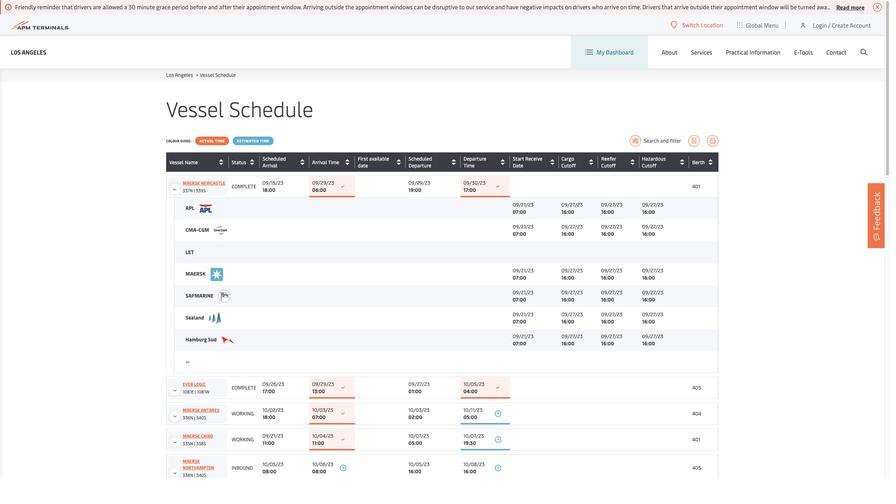 Task type: describe. For each thing, give the bounding box(es) containing it.
1 horizontal spatial and
[[496, 3, 505, 11]]

actual
[[200, 139, 214, 144]]

07:00 for hamburg sud
[[513, 340, 527, 347]]

scheduled departure button for departure time button for the first available date 'button' related to 2nd 'scheduled arrival' button from the right
[[409, 155, 459, 169]]

time for estimated time
[[260, 139, 270, 144]]

07:00 for sealand
[[513, 319, 527, 325]]

ever
[[183, 382, 193, 388]]

colour
[[166, 139, 180, 144]]

1 drivers from the left
[[74, 3, 92, 11]]

05:00 for 10/11/23 05:00
[[464, 414, 478, 421]]

account
[[850, 21, 872, 29]]

09/26/23 17:00
[[263, 381, 285, 395]]

los angeles
[[11, 48, 46, 56]]

practical
[[726, 48, 749, 56]]

cairo
[[201, 434, 213, 439]]

los angeles > vessel schedule
[[166, 72, 236, 78]]

future
[[860, 3, 876, 11]]

can
[[414, 3, 423, 11]]

first available date for the first available date 'button' related to 2nd 'scheduled arrival' button from the right
[[358, 155, 390, 169]]

hazardous for berth button associated with departure time button for the first available date 'button' related to 2nd 'scheduled arrival' button from the right's hazardous cutoff button
[[643, 155, 666, 162]]

09/21/23 07:00 for maersk
[[513, 267, 534, 281]]

global menu
[[747, 21, 779, 29]]

09/21/23 for apl
[[513, 202, 534, 208]]

1081w
[[197, 389, 210, 395]]

the
[[346, 3, 354, 11]]

available for 2nd 'scheduled arrival' button from the right
[[370, 155, 390, 162]]

maersk antares 336n | 340s
[[183, 408, 220, 421]]

07:00 for apl
[[513, 209, 527, 216]]

cargo cutoff button for berth button associated with departure time button for the first available date 'button' related to 2nd 'scheduled arrival' button from the right's hazardous cutoff button
[[562, 155, 597, 169]]

first available date button for 1st 'scheduled arrival' button from the right
[[358, 155, 404, 169]]

search
[[644, 137, 660, 144]]

340s
[[196, 415, 206, 421]]

10/07/23 for 19:30
[[464, 433, 484, 440]]

switch location button
[[671, 21, 724, 29]]

period
[[172, 3, 189, 11]]

are
[[93, 3, 101, 11]]

cargo cutoff button for hazardous cutoff button corresponding to departure time button associated with 1st 'scheduled arrival' button from the right's the first available date 'button''s berth button
[[562, 155, 597, 169]]

services
[[692, 48, 713, 56]]

after
[[219, 3, 232, 11]]

2 appointment from the left
[[356, 3, 389, 11]]

read more
[[837, 3, 865, 11]]

date for the first available date 'button' related to 2nd 'scheduled arrival' button from the right
[[358, 162, 368, 169]]

logic
[[194, 382, 206, 388]]

angeles for los angeles > vessel schedule
[[175, 72, 193, 78]]

apl
[[186, 205, 196, 212]]

scheduled arrival for 2nd 'scheduled arrival' button from the right
[[263, 155, 286, 169]]

maersk northampton
[[183, 459, 214, 471]]

search and filter
[[644, 137, 682, 144]]

my dashboard
[[597, 48, 634, 56]]

cma cgm image
[[214, 227, 227, 235]]

minute
[[137, 3, 155, 11]]

cargo cutoff for cargo cutoff button for hazardous cutoff button corresponding to departure time button associated with 1st 'scheduled arrival' button from the right's the first available date 'button''s berth button
[[562, 155, 576, 169]]

2 drivers from the left
[[573, 3, 591, 11]]

have
[[507, 3, 519, 11]]

hazardous for hazardous cutoff button corresponding to departure time button associated with 1st 'scheduled arrival' button from the right's the first available date 'button''s berth button
[[642, 155, 666, 162]]

09/29/23 06:00
[[312, 180, 334, 194]]

07:00 for maersk
[[513, 275, 527, 281]]

10/11/23
[[464, 407, 483, 414]]

scheduled departure for 1st 'scheduled arrival' button from the right's the first available date 'button'
[[409, 155, 432, 169]]

contact button
[[827, 36, 847, 68]]

close alert image
[[874, 3, 882, 12]]

09/29/23 for 06:00
[[312, 180, 334, 186]]

16:00 inside 10/08/23 16:00
[[464, 469, 477, 475]]

10/04/23
[[312, 433, 334, 440]]

10/05/23 for 16:00
[[409, 461, 430, 468]]

scheduled departure for the first available date 'button' related to 2nd 'scheduled arrival' button from the right
[[409, 155, 432, 169]]

| for 09/15/23 18:00
[[194, 188, 195, 194]]

10/04/23 11:00
[[312, 433, 334, 447]]

07:00 inside 10/03/23 07:00
[[312, 414, 326, 421]]

ever logic 1081e | 1081w
[[183, 382, 210, 395]]

complete for 17:00
[[232, 385, 257, 392]]

reefer for the first available date 'button' related to 2nd 'scheduled arrival' button from the right
[[602, 155, 616, 162]]

| for 09/26/23 17:00
[[195, 389, 196, 395]]

berth for departure time button associated with 1st 'scheduled arrival' button from the right's the first available date 'button''s berth button
[[693, 159, 705, 166]]

1 vertical spatial schedule
[[229, 94, 314, 123]]

start receive date button for cargo cutoff button for hazardous cutoff button corresponding to departure time button associated with 1st 'scheduled arrival' button from the right's the first available date 'button''s berth button
[[513, 155, 557, 169]]

menu
[[765, 21, 779, 29]]

06:00
[[312, 187, 326, 194]]

receive for departure time button associated with 1st 'scheduled arrival' button from the right's the first available date 'button'
[[526, 155, 543, 162]]

will
[[781, 3, 790, 11]]

1 scheduled from the left
[[263, 155, 286, 162]]

09/30/23
[[464, 180, 486, 186]]

berth button for departure time button associated with 1st 'scheduled arrival' button from the right's the first available date 'button'
[[693, 157, 717, 168]]

3 scheduled from the left
[[409, 155, 432, 162]]

scheduled departure button for departure time button associated with 1st 'scheduled arrival' button from the right's the first available date 'button'
[[409, 155, 459, 169]]

10/11/23 05:00
[[464, 407, 483, 421]]

start receive date button for berth button associated with departure time button for the first available date 'button' related to 2nd 'scheduled arrival' button from the right's hazardous cutoff button cargo cutoff button
[[513, 155, 557, 169]]

estimated
[[237, 139, 259, 144]]

start receive date for departure time button for the first available date 'button' related to 2nd 'scheduled arrival' button from the right
[[513, 155, 543, 169]]

filter
[[670, 137, 682, 144]]

09/30/23 17:00
[[464, 180, 486, 194]]

10/05/23 04:00
[[464, 381, 485, 395]]

1 scheduled arrival button from the left
[[263, 155, 308, 169]]

e-tools
[[795, 48, 813, 56]]

maersk newcastle 337n | 339s
[[183, 180, 226, 194]]

global
[[747, 21, 763, 29]]

2 arrive from the left
[[674, 3, 689, 11]]

sealand
[[186, 314, 205, 321]]

vessel name button for 1st 'scheduled arrival' button from the right
[[170, 157, 227, 168]]

2 scheduled arrival button from the left
[[263, 155, 308, 169]]

09/21/23 for safmarine
[[513, 289, 534, 296]]

hazardous cutoff for 1st 'scheduled arrival' button from the right's the first available date 'button'
[[642, 155, 666, 169]]

18:00 for 10/02/23 18:00
[[263, 414, 276, 421]]

| for 10/02/23 18:00
[[194, 415, 195, 421]]

inbound
[[232, 465, 253, 472]]

date for the first available date 'button' related to 2nd 'scheduled arrival' button from the right
[[513, 162, 524, 169]]

berth button for departure time button for the first available date 'button' related to 2nd 'scheduled arrival' button from the right
[[693, 157, 717, 168]]

17:00 for 09/30/23 17:00
[[464, 187, 476, 194]]

read
[[837, 3, 850, 11]]

405 for 10/08/23
[[693, 465, 702, 472]]

maersk for maersk cairo 335n | 338s
[[183, 434, 200, 439]]

cma-
[[186, 227, 199, 234]]

reminder
[[37, 3, 61, 11]]

time.
[[629, 3, 642, 11]]

available for 1st 'scheduled arrival' button from the right
[[369, 155, 389, 162]]

angeles for los angeles
[[22, 48, 46, 56]]

/
[[829, 21, 831, 29]]

2 that from the left
[[662, 3, 673, 11]]

16:00 inside 10/05/23 16:00
[[409, 469, 422, 475]]

status for vessel name button for 1st 'scheduled arrival' button from the right
[[232, 159, 246, 166]]

17:00 for 09/26/23 17:00
[[263, 388, 275, 395]]

1 start from the left
[[513, 155, 524, 162]]

our
[[466, 3, 475, 11]]

1 - from the left
[[186, 359, 188, 366]]

name for 1st 'scheduled arrival' button from the right
[[185, 159, 198, 166]]

09/27/23 01:00
[[409, 381, 430, 395]]

maersk cairo 335n | 338s
[[183, 434, 213, 447]]

hamburg
[[186, 337, 207, 343]]

hazardous cutoff button for berth button associated with departure time button for the first available date 'button' related to 2nd 'scheduled arrival' button from the right
[[643, 155, 688, 169]]

feedback button
[[868, 183, 886, 248]]

window.
[[281, 3, 302, 11]]

1 vertical spatial los angeles link
[[166, 72, 193, 78]]

401 for 09/30/23
[[693, 183, 701, 190]]

09/29/23 for 13:00
[[312, 381, 334, 388]]

dashboard
[[606, 48, 634, 56]]

09/29/23 13:00
[[312, 381, 334, 395]]

1 outside from the left
[[325, 3, 344, 11]]

time for departure time button for the first available date 'button' related to 2nd 'scheduled arrival' button from the right
[[464, 162, 475, 169]]

reefer cutoff for departure time button for the first available date 'button' related to 2nd 'scheduled arrival' button from the right
[[602, 155, 616, 169]]

time for arrival time button associated with the first available date 'button' related to 2nd 'scheduled arrival' button from the right
[[328, 159, 339, 166]]

405 for 10/05/23
[[693, 385, 702, 392]]

departure time button for the first available date 'button' related to 2nd 'scheduled arrival' button from the right
[[464, 155, 508, 169]]

working for 18:00
[[232, 411, 254, 417]]

los for los angeles > vessel schedule
[[166, 72, 174, 78]]

e-tools button
[[795, 36, 813, 68]]

reefer cutoff for departure time button associated with 1st 'scheduled arrival' button from the right's the first available date 'button'
[[602, 155, 617, 169]]

hamburg sud image
[[222, 337, 235, 344]]

09/26/23
[[263, 381, 285, 388]]

scheduled arrival for 1st 'scheduled arrival' button from the right
[[263, 155, 286, 169]]

reefer cutoff button for berth button associated with departure time button for the first available date 'button' related to 2nd 'scheduled arrival' button from the right's hazardous cutoff button
[[602, 155, 638, 169]]

information
[[750, 48, 781, 56]]

09/21/23 07:00 for hamburg sud
[[513, 333, 534, 347]]

northampton
[[183, 465, 214, 471]]

09/21/23 for hamburg sud
[[513, 333, 534, 340]]

| for 09/21/23 11:00
[[194, 441, 195, 447]]

09/21/23 07:00 for sealand
[[513, 311, 534, 325]]

10/03/23 02:00
[[409, 407, 430, 421]]

more
[[851, 3, 865, 11]]

04:00
[[464, 388, 478, 395]]

10/05/23 for 04:00
[[464, 381, 485, 388]]

vessel name button for 2nd 'scheduled arrival' button from the right
[[170, 157, 227, 168]]



Task type: locate. For each thing, give the bounding box(es) containing it.
08:00 inside 10/05/23 08:00
[[263, 469, 277, 475]]

4 scheduled from the left
[[409, 155, 432, 162]]

2 401 from the top
[[693, 437, 701, 443]]

1 horizontal spatial 11:00
[[312, 440, 324, 447]]

login / create account
[[814, 21, 872, 29]]

0 horizontal spatial appointment
[[247, 3, 280, 11]]

10/05/23 down 09/21/23 11:00
[[263, 461, 284, 468]]

1 reefer from the left
[[602, 155, 616, 162]]

1 scheduled arrival from the left
[[263, 155, 286, 169]]

2 outside from the left
[[691, 3, 710, 11]]

time for departure time button associated with 1st 'scheduled arrival' button from the right's the first available date 'button'
[[464, 162, 475, 169]]

401 for 10/07/23
[[693, 437, 701, 443]]

safmarine image
[[218, 290, 231, 303]]

08:00 down 10/06/23
[[312, 469, 326, 475]]

allowed
[[103, 3, 123, 11]]

05:00 up 10/05/23 16:00 in the left of the page
[[409, 440, 423, 447]]

1 date from the left
[[513, 162, 524, 169]]

let
[[186, 249, 194, 256]]

safmarine
[[186, 292, 215, 299]]

receive for departure time button for the first available date 'button' related to 2nd 'scheduled arrival' button from the right
[[526, 155, 543, 162]]

1 departure time button from the left
[[464, 155, 508, 169]]

2 10/07/23 from the left
[[464, 433, 484, 440]]

1 horizontal spatial appointment
[[356, 3, 389, 11]]

2 reefer cutoff from the left
[[602, 155, 617, 169]]

10/07/23 for 05:00
[[409, 433, 429, 440]]

2 scheduled from the left
[[263, 155, 286, 162]]

arrival
[[312, 159, 327, 166], [312, 159, 327, 166], [263, 162, 277, 169], [263, 162, 278, 169]]

0 horizontal spatial los
[[11, 48, 21, 56]]

19:00
[[409, 187, 422, 194]]

first available date button for 2nd 'scheduled arrival' button from the right
[[358, 155, 404, 169]]

maersk for maersk northampton
[[183, 459, 200, 465]]

start receive date for departure time button associated with 1st 'scheduled arrival' button from the right's the first available date 'button'
[[513, 155, 543, 169]]

2 horizontal spatial and
[[661, 137, 669, 144]]

2 start from the left
[[513, 155, 524, 162]]

0 horizontal spatial drivers
[[74, 3, 92, 11]]

2 09/21/23 07:00 from the top
[[513, 223, 534, 238]]

complete left 09/15/23 18:00
[[232, 183, 257, 190]]

1 horizontal spatial 17:00
[[464, 187, 476, 194]]

1 horizontal spatial drivers
[[573, 3, 591, 11]]

10/03/23 down 13:00
[[312, 407, 334, 414]]

0 horizontal spatial their
[[233, 3, 245, 11]]

1 10/03/23 from the left
[[312, 407, 334, 414]]

1 reefer cutoff button from the left
[[602, 155, 638, 169]]

1 401 from the top
[[693, 183, 701, 190]]

05:00 inside 10/11/23 05:00
[[464, 414, 478, 421]]

departure time
[[464, 155, 487, 169], [464, 155, 487, 169]]

hazardous cutoff for the first available date 'button' related to 2nd 'scheduled arrival' button from the right
[[643, 155, 666, 169]]

| right 1081e
[[195, 389, 196, 395]]

0 vertical spatial 05:00
[[464, 414, 478, 421]]

1 horizontal spatial 10/07/23
[[464, 433, 484, 440]]

departure time button
[[464, 155, 508, 169], [464, 155, 509, 169]]

status
[[232, 159, 246, 166], [232, 159, 246, 166]]

10/07/23 19:30
[[464, 433, 484, 447]]

start
[[513, 155, 524, 162], [513, 155, 524, 162]]

09/29/23 for 19:00
[[409, 180, 431, 186]]

maersk image
[[211, 268, 223, 282]]

1 vertical spatial 18:00
[[263, 414, 276, 421]]

0 vertical spatial los
[[11, 48, 21, 56]]

0 vertical spatial 18:00
[[263, 187, 276, 194]]

1 time from the left
[[215, 139, 225, 144]]

scheduled departure
[[409, 155, 432, 169], [409, 155, 432, 169]]

1 their from the left
[[233, 3, 245, 11]]

08:00 for 10/06/23 08:00
[[312, 469, 326, 475]]

2 working from the top
[[232, 437, 254, 443]]

09/29/23 up 06:00
[[312, 180, 334, 186]]

search and filter button
[[630, 135, 682, 147]]

1 405 from the top
[[693, 385, 702, 392]]

0 horizontal spatial 10/05/23
[[263, 461, 284, 468]]

3 09/21/23 07:00 from the top
[[513, 267, 534, 281]]

2 on from the left
[[621, 3, 627, 11]]

reefer for 1st 'scheduled arrival' button from the right's the first available date 'button'
[[602, 155, 617, 162]]

10/06/23
[[312, 461, 334, 468]]

practical information
[[726, 48, 781, 56]]

1 horizontal spatial that
[[662, 3, 673, 11]]

hazardous cutoff button for departure time button associated with 1st 'scheduled arrival' button from the right's the first available date 'button''s berth button
[[642, 155, 688, 169]]

1 horizontal spatial 10/05/23
[[409, 461, 430, 468]]

maersk inside maersk newcastle 337n | 339s
[[183, 180, 200, 186]]

1 be from the left
[[425, 3, 431, 11]]

maersk up 336n
[[183, 408, 200, 414]]

09/29/23 up 13:00
[[312, 381, 334, 388]]

10/08/23 16:00
[[464, 461, 485, 475]]

scheduled arrival
[[263, 155, 286, 169], [263, 155, 286, 169]]

0 horizontal spatial 17:00
[[263, 388, 275, 395]]

1 11:00 from the left
[[263, 440, 275, 447]]

2 10/03/23 from the left
[[409, 407, 430, 414]]

actual time
[[200, 139, 225, 144]]

0 horizontal spatial 10/03/23
[[312, 407, 334, 414]]

1 horizontal spatial arrive
[[674, 3, 689, 11]]

apl image
[[199, 205, 212, 213]]

09/21/23 07:00 for apl
[[513, 202, 534, 216]]

2 their from the left
[[711, 3, 723, 11]]

07:00 for safmarine
[[513, 297, 527, 303]]

2 horizontal spatial appointment
[[725, 3, 758, 11]]

appointment right the
[[356, 3, 389, 11]]

1 appointment from the left
[[247, 3, 280, 11]]

maersk left maersk 'image'
[[186, 271, 207, 277]]

to
[[459, 3, 465, 11]]

date for 1st 'scheduled arrival' button from the right's the first available date 'button'
[[358, 162, 368, 169]]

0 horizontal spatial 05:00
[[409, 440, 423, 447]]

1 berth button from the left
[[693, 157, 717, 168]]

and left after
[[208, 3, 218, 11]]

1 horizontal spatial los
[[166, 72, 174, 78]]

| left 340s
[[194, 415, 195, 421]]

>
[[196, 72, 199, 78]]

10/05/23 up "04:00"
[[464, 381, 485, 388]]

08:00 inside 10/06/23 08:00
[[312, 469, 326, 475]]

1 vertical spatial complete
[[232, 385, 257, 392]]

2 departure time button from the left
[[464, 155, 509, 169]]

0 horizontal spatial 10/07/23
[[409, 433, 429, 440]]

practical information button
[[726, 36, 781, 68]]

2 405 from the top
[[693, 465, 702, 472]]

1 reefer cutoff from the left
[[602, 155, 616, 169]]

and inside button
[[661, 137, 669, 144]]

2 berth button from the left
[[693, 157, 717, 168]]

0 vertical spatial working
[[232, 411, 254, 417]]

maersk up 335n
[[183, 434, 200, 439]]

1 start receive date button from the left
[[513, 155, 557, 169]]

17:00 down 09/30/23
[[464, 187, 476, 194]]

departure time button for 1st 'scheduled arrival' button from the right's the first available date 'button'
[[464, 155, 509, 169]]

2 date from the left
[[513, 162, 524, 169]]

1 scheduled departure button from the left
[[409, 155, 459, 169]]

10/02/23 18:00
[[263, 407, 284, 421]]

first for the first available date 'button' related to 2nd 'scheduled arrival' button from the right
[[358, 155, 368, 162]]

2 complete from the top
[[232, 385, 257, 392]]

1 vertical spatial 05:00
[[409, 440, 423, 447]]

receive
[[840, 3, 858, 11]]

sealand image
[[209, 313, 222, 324]]

18:00 for 09/15/23 18:00
[[263, 187, 276, 194]]

time for actual time
[[215, 139, 225, 144]]

17:00 inside 09/26/23 17:00
[[263, 388, 275, 395]]

maersk inside 'maersk northampton'
[[183, 459, 200, 465]]

about button
[[662, 36, 678, 68]]

contact
[[827, 48, 847, 56]]

4 09/21/23 07:00 from the top
[[513, 289, 534, 303]]

vessel name for 1st 'scheduled arrival' button from the right
[[170, 159, 198, 166]]

1 scheduled departure from the left
[[409, 155, 432, 169]]

opera
[[877, 3, 891, 11]]

10/06/23 08:00
[[312, 461, 334, 475]]

scheduled
[[263, 155, 286, 162], [263, 155, 286, 162], [409, 155, 432, 162], [409, 155, 432, 162]]

05:00 down 10/11/23
[[464, 414, 478, 421]]

11:00 down 10/04/23 in the left bottom of the page
[[312, 440, 324, 447]]

1 vertical spatial angeles
[[175, 72, 193, 78]]

los for los angeles
[[11, 48, 21, 56]]

2 08:00 from the left
[[312, 469, 326, 475]]

2 18:00 from the top
[[263, 414, 276, 421]]

reefer cutoff
[[602, 155, 616, 169], [602, 155, 617, 169]]

arrival time button for 1st 'scheduled arrival' button from the right's the first available date 'button'
[[312, 157, 353, 168]]

and left have
[[496, 3, 505, 11]]

10/05/23 down 10/07/23 05:00
[[409, 461, 430, 468]]

2 start receive date button from the left
[[513, 155, 557, 169]]

0 horizontal spatial arrive
[[605, 3, 619, 11]]

09/21/23 for sealand
[[513, 311, 534, 318]]

maersk northampton button
[[170, 459, 226, 479]]

2 reefer from the left
[[602, 155, 617, 162]]

10/03/23
[[312, 407, 334, 414], [409, 407, 430, 414]]

2 - from the left
[[188, 359, 190, 366]]

10/05/23 16:00
[[409, 461, 430, 475]]

0 horizontal spatial and
[[208, 3, 218, 11]]

0 vertical spatial 405
[[693, 385, 702, 392]]

2 be from the left
[[791, 3, 797, 11]]

18:00 inside 09/15/23 18:00
[[263, 187, 276, 194]]

0 vertical spatial 401
[[693, 183, 701, 190]]

cargo cutoff for berth button associated with departure time button for the first available date 'button' related to 2nd 'scheduled arrival' button from the right's hazardous cutoff button cargo cutoff button
[[562, 155, 576, 169]]

complete for 18:00
[[232, 183, 257, 190]]

| left 338s
[[194, 441, 195, 447]]

10/03/23 for 02:00
[[409, 407, 430, 414]]

reefer cutoff button for hazardous cutoff button corresponding to departure time button associated with 1st 'scheduled arrival' button from the right's the first available date 'button''s berth button
[[602, 155, 638, 169]]

1081e
[[183, 389, 194, 395]]

10/07/23 down the 02:00
[[409, 433, 429, 440]]

status for vessel name button related to 2nd 'scheduled arrival' button from the right
[[232, 159, 246, 166]]

be
[[425, 3, 431, 11], [791, 3, 797, 11]]

05:00 inside 10/07/23 05:00
[[409, 440, 423, 447]]

time right estimated at left top
[[260, 139, 270, 144]]

outside up switch location button
[[691, 3, 710, 11]]

11:00 for 09/21/23 11:00
[[263, 440, 275, 447]]

0 horizontal spatial be
[[425, 3, 431, 11]]

18:00 down 10/02/23
[[263, 414, 276, 421]]

1 departure time from the left
[[464, 155, 487, 169]]

0 horizontal spatial 11:00
[[263, 440, 275, 447]]

drivers left who
[[573, 3, 591, 11]]

335n
[[183, 441, 193, 447]]

1 horizontal spatial 05:00
[[464, 414, 478, 421]]

10/03/23 up the 02:00
[[409, 407, 430, 414]]

| left 339s
[[194, 188, 195, 194]]

time right actual
[[215, 139, 225, 144]]

1 on from the left
[[565, 3, 572, 11]]

07:00 for cma-cgm
[[513, 231, 527, 238]]

their right after
[[233, 3, 245, 11]]

404
[[693, 411, 702, 417]]

0 horizontal spatial 08:00
[[263, 469, 277, 475]]

start receive date
[[513, 155, 543, 169], [513, 155, 543, 169]]

0 horizontal spatial on
[[565, 3, 572, 11]]

maersk inside maersk antares 336n | 340s
[[183, 408, 200, 414]]

17:00 down 09/26/23
[[263, 388, 275, 395]]

login
[[814, 21, 828, 29]]

1 vertical spatial 17:00
[[263, 388, 275, 395]]

about
[[662, 48, 678, 56]]

maersk up 337n
[[183, 180, 200, 186]]

2 start receive date from the left
[[513, 155, 543, 169]]

be right can
[[425, 3, 431, 11]]

arrival time button for the first available date 'button' related to 2nd 'scheduled arrival' button from the right
[[312, 157, 353, 168]]

antares
[[201, 408, 220, 414]]

09/21/23 for maersk
[[513, 267, 534, 274]]

1 horizontal spatial 10/03/23
[[409, 407, 430, 414]]

grace
[[157, 3, 171, 11]]

1 berth from the left
[[693, 159, 705, 166]]

2 berth from the left
[[693, 159, 705, 166]]

10/07/23
[[409, 433, 429, 440], [464, 433, 484, 440]]

who
[[592, 3, 603, 11]]

10/05/23
[[464, 381, 485, 388], [263, 461, 284, 468], [409, 461, 430, 468]]

that right drivers
[[662, 3, 673, 11]]

receive
[[526, 155, 543, 162], [526, 155, 543, 162]]

first for 1st 'scheduled arrival' button from the right's the first available date 'button'
[[358, 155, 368, 162]]

11:00 inside 09/21/23 11:00
[[263, 440, 275, 447]]

1 vertical spatial 401
[[693, 437, 701, 443]]

2 11:00 from the left
[[312, 440, 324, 447]]

5 09/21/23 07:00 from the top
[[513, 311, 534, 325]]

08:00 right inbound
[[263, 469, 277, 475]]

18:00 inside "10/02/23 18:00"
[[263, 414, 276, 421]]

on
[[565, 3, 572, 11], [621, 3, 627, 11]]

estimated time
[[237, 139, 270, 144]]

that right reminder
[[62, 3, 73, 11]]

1 horizontal spatial 08:00
[[312, 469, 326, 475]]

09/21/23 11:00
[[263, 433, 284, 447]]

1 vertical spatial los
[[166, 72, 174, 78]]

complete left 09/26/23 17:00
[[232, 385, 257, 392]]

0 horizontal spatial los angeles link
[[11, 48, 46, 57]]

start receive date button
[[513, 155, 557, 169], [513, 155, 557, 169]]

09/29/23
[[312, 180, 334, 186], [409, 180, 431, 186], [312, 381, 334, 388]]

1 working from the top
[[232, 411, 254, 417]]

2 scheduled departure button from the left
[[409, 155, 459, 169]]

time for 1st 'scheduled arrival' button from the right's the first available date 'button' arrival time button
[[328, 159, 339, 166]]

1 horizontal spatial angeles
[[175, 72, 193, 78]]

los
[[11, 48, 21, 56], [166, 72, 174, 78]]

--
[[186, 359, 190, 366]]

2 horizontal spatial 10/05/23
[[464, 381, 485, 388]]

working for 11:00
[[232, 437, 254, 443]]

10/05/23 08:00
[[263, 461, 284, 475]]

0 vertical spatial schedule
[[215, 72, 236, 78]]

11:00
[[263, 440, 275, 447], [312, 440, 324, 447]]

that
[[62, 3, 73, 11], [662, 3, 673, 11]]

1 08:00 from the left
[[263, 469, 277, 475]]

| inside maersk antares 336n | 340s
[[194, 415, 195, 421]]

1 horizontal spatial outside
[[691, 3, 710, 11]]

vessel name
[[170, 159, 198, 166], [170, 159, 198, 166]]

09/29/23 up 19:00
[[409, 180, 431, 186]]

1 arrive from the left
[[605, 3, 619, 11]]

0 vertical spatial los angeles link
[[11, 48, 46, 57]]

working up inbound
[[232, 437, 254, 443]]

1 complete from the top
[[232, 183, 257, 190]]

date for 1st 'scheduled arrival' button from the right's the first available date 'button'
[[513, 162, 524, 169]]

on left the 'time.'
[[621, 3, 627, 11]]

reefer
[[602, 155, 616, 162], [602, 155, 617, 162]]

0 horizontal spatial that
[[62, 3, 73, 11]]

| inside maersk cairo 335n | 338s
[[194, 441, 195, 447]]

3 appointment from the left
[[725, 3, 758, 11]]

switch
[[683, 21, 700, 29]]

maersk up the northampton
[[183, 459, 200, 465]]

global menu button
[[731, 14, 787, 36]]

turned
[[799, 3, 816, 11]]

18:00
[[263, 187, 276, 194], [263, 414, 276, 421]]

switch location
[[683, 21, 724, 29]]

6 09/21/23 07:00 from the top
[[513, 333, 534, 347]]

11:00 inside 10/04/23 11:00
[[312, 440, 324, 447]]

10/05/23 for 08:00
[[263, 461, 284, 468]]

16:00
[[562, 209, 575, 216], [602, 209, 615, 216], [643, 209, 656, 216], [562, 231, 575, 238], [602, 231, 615, 238], [643, 231, 656, 238], [562, 275, 575, 281], [602, 275, 615, 281], [643, 275, 656, 281], [562, 297, 575, 303], [602, 297, 615, 303], [643, 297, 656, 303], [562, 319, 575, 325], [602, 319, 615, 325], [643, 319, 656, 325], [562, 340, 575, 347], [602, 340, 615, 347], [643, 340, 656, 347], [409, 469, 422, 475], [464, 469, 477, 475]]

2 departure time from the left
[[464, 155, 487, 169]]

1 vertical spatial 405
[[693, 465, 702, 472]]

18:00 down 09/15/23
[[263, 187, 276, 194]]

hazardous cutoff button
[[642, 155, 688, 169], [643, 155, 688, 169]]

appointment up global
[[725, 3, 758, 11]]

be right the will
[[791, 3, 797, 11]]

appointment left window.
[[247, 3, 280, 11]]

1 horizontal spatial los angeles link
[[166, 72, 193, 78]]

| inside maersk newcastle 337n | 339s
[[194, 188, 195, 194]]

impacts
[[544, 3, 564, 11]]

09/15/23 18:00
[[263, 180, 284, 194]]

2 time from the left
[[260, 139, 270, 144]]

maersk inside maersk cairo 335n | 338s
[[183, 434, 200, 439]]

08:00 for 10/05/23 08:00
[[263, 469, 277, 475]]

2 scheduled arrival from the left
[[263, 155, 286, 169]]

their up the 'location' in the right top of the page
[[711, 3, 723, 11]]

| inside ever logic 1081e | 1081w
[[195, 389, 196, 395]]

e-
[[795, 48, 800, 56]]

maersk for maersk antares 336n | 340s
[[183, 408, 200, 414]]

name for 2nd 'scheduled arrival' button from the right
[[185, 159, 198, 166]]

1 horizontal spatial time
[[260, 139, 270, 144]]

arrive up switch
[[674, 3, 689, 11]]

1 horizontal spatial on
[[621, 3, 627, 11]]

2 reefer cutoff button from the left
[[602, 155, 638, 169]]

1 18:00 from the top
[[263, 187, 276, 194]]

1 10/07/23 from the left
[[409, 433, 429, 440]]

first available date for 1st 'scheduled arrival' button from the right's the first available date 'button'
[[358, 155, 389, 169]]

0 vertical spatial angeles
[[22, 48, 46, 56]]

2 scheduled departure from the left
[[409, 155, 432, 169]]

09/21/23 07:00 for cma-cgm
[[513, 223, 534, 238]]

1 horizontal spatial be
[[791, 3, 797, 11]]

outside
[[325, 3, 344, 11], [691, 3, 710, 11]]

0 horizontal spatial angeles
[[22, 48, 46, 56]]

berth for berth button associated with departure time button for the first available date 'button' related to 2nd 'scheduled arrival' button from the right
[[693, 159, 705, 166]]

on right the impacts
[[565, 3, 572, 11]]

arrival time
[[312, 159, 339, 166], [312, 159, 339, 166]]

berth
[[693, 159, 705, 166], [693, 159, 705, 166]]

1 horizontal spatial their
[[711, 3, 723, 11]]

19:30
[[464, 440, 476, 447]]

maersk for maersk
[[186, 271, 207, 277]]

09/21/23 for cma-cgm
[[513, 223, 534, 230]]

maersk for maersk newcastle 337n | 339s
[[183, 180, 200, 186]]

arrive right who
[[605, 3, 619, 11]]

10/07/23 up '19:30' at the bottom of page
[[464, 433, 484, 440]]

337n
[[183, 188, 193, 194]]

17:00 inside 09/30/23 17:00
[[464, 187, 476, 194]]

339s
[[196, 188, 206, 194]]

1 09/21/23 07:00 from the top
[[513, 202, 534, 216]]

and left filter
[[661, 137, 669, 144]]

1 that from the left
[[62, 3, 73, 11]]

departure time for departure time button associated with 1st 'scheduled arrival' button from the right's the first available date 'button'
[[464, 155, 487, 169]]

1 vertical spatial working
[[232, 437, 254, 443]]

0 horizontal spatial time
[[215, 139, 225, 144]]

10/08/23
[[464, 461, 485, 468]]

0 vertical spatial 17:00
[[464, 187, 476, 194]]

09/27/23
[[562, 202, 583, 208], [602, 202, 623, 208], [643, 202, 664, 208], [562, 223, 583, 230], [602, 223, 623, 230], [643, 223, 664, 230], [562, 267, 583, 274], [602, 267, 623, 274], [643, 267, 664, 274], [562, 289, 583, 296], [602, 289, 623, 296], [643, 289, 664, 296], [562, 311, 583, 318], [602, 311, 623, 318], [643, 311, 664, 318], [562, 333, 583, 340], [602, 333, 623, 340], [643, 333, 664, 340], [409, 381, 430, 388]]

1 start receive date from the left
[[513, 155, 543, 169]]

08:00
[[263, 469, 277, 475], [312, 469, 326, 475]]

09/21/23 07:00 for safmarine
[[513, 289, 534, 303]]

working left "10/02/23 18:00" at the bottom left
[[232, 411, 254, 417]]

drivers left are
[[74, 3, 92, 11]]

05:00 for 10/07/23 05:00
[[409, 440, 423, 447]]

drivers
[[643, 3, 661, 11]]

0 horizontal spatial outside
[[325, 3, 344, 11]]

outside left the
[[325, 3, 344, 11]]

11:00 up 10/05/23 08:00
[[263, 440, 275, 447]]

0 vertical spatial complete
[[232, 183, 257, 190]]

vessel name button
[[170, 157, 227, 168], [170, 157, 227, 168]]

feedback
[[871, 192, 883, 231]]

my
[[597, 48, 605, 56]]



Task type: vqa. For each thing, say whether or not it's contained in the screenshot.


